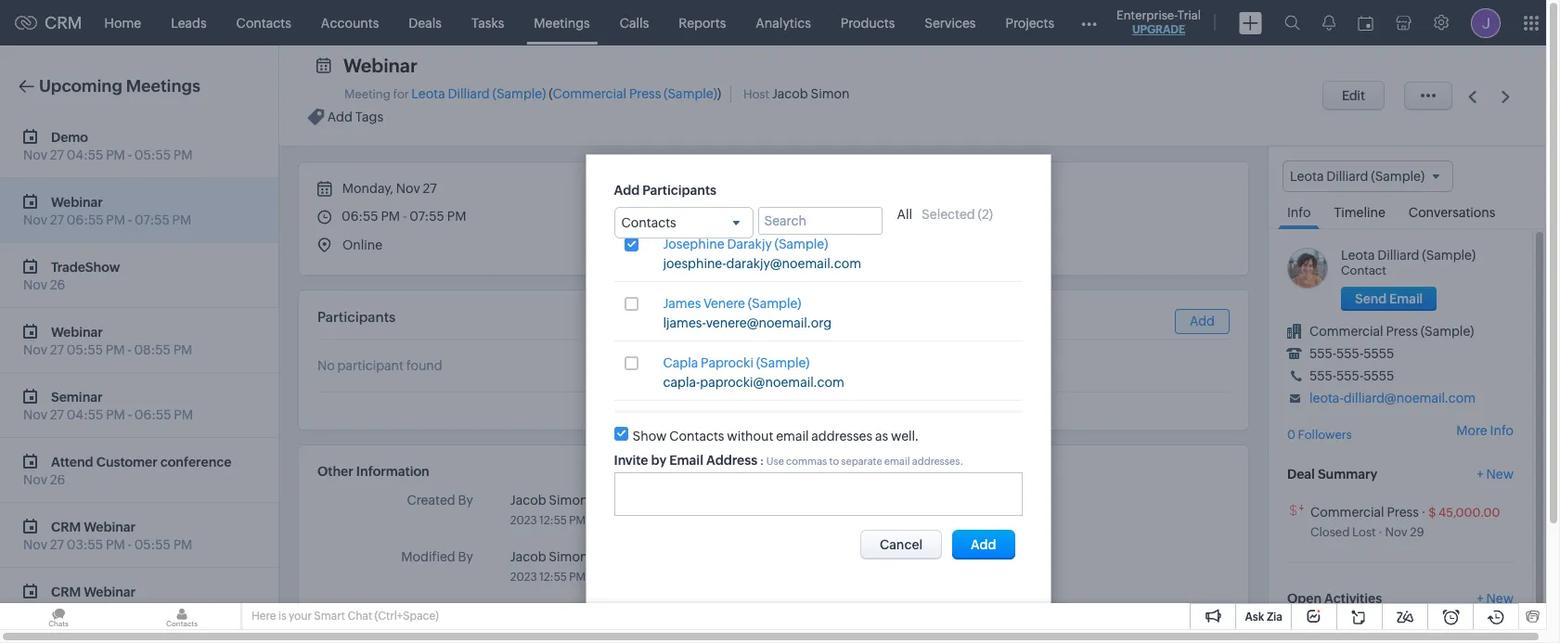 Task type: describe. For each thing, give the bounding box(es) containing it.
here is your smart chat (ctrl+space)
[[252, 610, 439, 623]]

capla-
[[663, 375, 700, 390]]

cancel
[[880, 537, 923, 552]]

home link
[[90, 0, 156, 45]]

calls link
[[605, 0, 664, 45]]

(sample) for james venere (sample) ljames-venere@noemail.org
[[748, 296, 801, 311]]

seminar nov 27 04:55 pm - 06:55 pm
[[23, 389, 193, 422]]

conversations link
[[1400, 192, 1505, 229]]

capla
[[663, 355, 698, 370]]

0 horizontal spatial participants
[[317, 309, 396, 325]]

josephine darakjy (sample) joesphine-darakjy@noemail.com
[[663, 236, 861, 271]]

jacob simon for modified by
[[510, 549, 588, 564]]

jacob for created by
[[510, 493, 546, 508]]

1 horizontal spatial )
[[989, 207, 993, 221]]

meetings link
[[519, 0, 605, 45]]

commercial press link
[[1311, 505, 1419, 519]]

for
[[393, 87, 409, 101]]

commercial for commercial press · $ 45,000.00 closed lost · nov 29
[[1311, 505, 1385, 519]]

0 vertical spatial )
[[717, 86, 721, 101]]

add for participants
[[614, 182, 640, 197]]

dilliard inside leota dilliard (sample) contact
[[1378, 248, 1420, 263]]

followers
[[1298, 428, 1352, 442]]

2 vertical spatial contacts
[[669, 429, 724, 443]]

no
[[317, 358, 335, 373]]

1 5555 from the top
[[1364, 346, 1394, 361]]

- inside the seminar nov 27 04:55 pm - 06:55 pm
[[128, 407, 132, 422]]

1 vertical spatial meetings
[[126, 76, 200, 96]]

04:55 for seminar
[[67, 407, 103, 422]]

nov inside webinar nov 27 05:55 pm - 08:55 pm
[[23, 342, 47, 357]]

0 vertical spatial leota dilliard (sample) link
[[411, 86, 546, 101]]

selected
[[922, 207, 975, 221]]

closed
[[1311, 525, 1350, 539]]

27 inside crm webinar nov 27 03:55 pm - 05:55 pm
[[50, 537, 64, 552]]

commas
[[786, 455, 827, 467]]

Contacts field
[[614, 207, 753, 238]]

here
[[252, 610, 276, 623]]

0
[[1287, 428, 1296, 442]]

04:55 for demo
[[67, 148, 103, 162]]

created by
[[407, 493, 473, 508]]

nov inside "commercial press · $ 45,000.00 closed lost · nov 29"
[[1385, 525, 1408, 539]]

calls
[[620, 15, 649, 30]]

2 555-555-5555 from the top
[[1310, 369, 1394, 384]]

james venere (sample) link
[[663, 296, 801, 312]]

other
[[317, 464, 353, 479]]

attend
[[51, 454, 93, 469]]

capla paprocki (sample) capla-paprocki@noemail.com
[[663, 355, 845, 390]]

0 vertical spatial dilliard
[[448, 86, 490, 101]]

08:55
[[134, 342, 171, 357]]

03:55 inside crm webinar nov 27 03:55 pm - 05:55 pm
[[67, 537, 103, 552]]

trial
[[1178, 8, 1201, 22]]

addresses
[[812, 429, 873, 443]]

ask
[[1245, 611, 1264, 624]]

activities
[[1325, 591, 1382, 606]]

enterprise-
[[1117, 8, 1178, 22]]

0 vertical spatial commercial
[[553, 86, 627, 101]]

deals
[[409, 15, 442, 30]]

crm for crm webinar nov 27 03:55 pm - 05:55 pm
[[51, 519, 81, 534]]

0 vertical spatial press
[[629, 86, 661, 101]]

26 inside tradeshow nov 26
[[50, 278, 65, 292]]

nov inside webinar nov 27 06:55 pm - 07:55 pm
[[23, 213, 47, 227]]

(ctrl+space)
[[375, 610, 439, 623]]

crm link
[[15, 13, 82, 32]]

james
[[663, 296, 701, 311]]

+ new link
[[1477, 467, 1514, 491]]

webinar inside crm webinar nov 27 03:55 pm - 05:55 pm
[[84, 519, 136, 534]]

dilliard@noemail.com
[[1344, 391, 1476, 406]]

analytics
[[756, 15, 811, 30]]

1 vertical spatial commercial press (sample) link
[[1310, 324, 1474, 339]]

reports
[[679, 15, 726, 30]]

mon, 27 nov 2023 12:55 pm for modified by
[[510, 551, 663, 584]]

2023 for created by
[[510, 514, 537, 527]]

monday, nov 27
[[340, 181, 437, 196]]

leota inside leota dilliard (sample) contact
[[1341, 248, 1375, 263]]

27 inside webinar nov 27 05:55 pm - 08:55 pm
[[50, 342, 64, 357]]

new inside "link"
[[1486, 467, 1514, 481]]

services link
[[910, 0, 991, 45]]

1 horizontal spatial 07:55
[[409, 209, 445, 224]]

02:55
[[67, 602, 103, 617]]

press for commercial press · $ 45,000.00 closed lost · nov 29
[[1387, 505, 1419, 519]]

contacts link
[[221, 0, 306, 45]]

07:55 inside webinar nov 27 06:55 pm - 07:55 pm
[[135, 213, 170, 227]]

leota-dilliard@noemail.com link
[[1310, 391, 1476, 406]]

03:55 inside crm webinar nov 27 02:55 pm - 03:55 pm
[[134, 602, 170, 617]]

cancel link
[[860, 530, 942, 559]]

leads
[[171, 15, 207, 30]]

jacob for modified by
[[510, 549, 546, 564]]

josephine darakjy (sample) link
[[663, 236, 828, 252]]

upgrade
[[1132, 23, 1185, 36]]

0 horizontal spatial email
[[776, 429, 809, 443]]

upcoming meetings
[[39, 76, 200, 96]]

tradeshow nov 26
[[23, 259, 120, 292]]

modified by
[[401, 549, 473, 564]]

webinar for webinar nov 27 06:55 pm - 07:55 pm
[[51, 194, 103, 209]]

email inside invite by email address : use commas to separate email addresses.
[[884, 455, 910, 467]]

projects link
[[991, 0, 1069, 45]]

all selected ( 2 )
[[897, 207, 993, 221]]

leota-dilliard@noemail.com
[[1310, 391, 1476, 406]]

27 inside crm webinar nov 27 02:55 pm - 03:55 pm
[[50, 602, 64, 617]]

0 horizontal spatial commercial press (sample) link
[[553, 86, 717, 101]]

0 vertical spatial simon
[[811, 86, 850, 101]]

0 horizontal spatial info
[[1287, 205, 1311, 220]]

06:55 inside webinar nov 27 06:55 pm - 07:55 pm
[[67, 213, 103, 227]]

info link
[[1278, 192, 1320, 229]]

1 555-555-5555 from the top
[[1310, 346, 1394, 361]]

invite
[[614, 453, 648, 468]]

nov inside demo nov 27 04:55 pm - 05:55 pm
[[23, 148, 47, 162]]

as
[[875, 429, 888, 443]]

deal summary
[[1287, 467, 1378, 481]]

- inside demo nov 27 04:55 pm - 05:55 pm
[[128, 148, 132, 162]]

all link
[[897, 207, 912, 221]]

information
[[356, 464, 429, 479]]

- inside crm webinar nov 27 02:55 pm - 03:55 pm
[[127, 602, 131, 617]]

06:55 pm - 07:55 pm
[[342, 209, 466, 224]]

open
[[1287, 591, 1322, 606]]

- inside webinar nov 27 05:55 pm - 08:55 pm
[[127, 342, 131, 357]]

chat
[[347, 610, 372, 623]]

- inside webinar nov 27 06:55 pm - 07:55 pm
[[128, 213, 132, 227]]

add for tags
[[328, 110, 353, 125]]

2
[[982, 207, 989, 221]]

45,000.00
[[1439, 506, 1500, 519]]

deal
[[1287, 467, 1315, 481]]

crm webinar nov 27 03:55 pm - 05:55 pm
[[23, 519, 192, 552]]

paprocki@noemail.com
[[700, 375, 845, 390]]

nov inside crm webinar nov 27 03:55 pm - 05:55 pm
[[23, 537, 47, 552]]

show
[[633, 429, 667, 443]]

signals image
[[1323, 15, 1336, 31]]

webinar nov 27 05:55 pm - 08:55 pm
[[23, 324, 192, 357]]

addresses.
[[912, 455, 964, 467]]

next record image
[[1502, 90, 1514, 103]]

0 vertical spatial (
[[549, 86, 553, 101]]

email
[[669, 453, 703, 468]]

analytics link
[[741, 0, 826, 45]]

modified
[[401, 549, 455, 564]]

1 vertical spatial (
[[978, 207, 982, 221]]

josephine
[[663, 236, 724, 251]]

ask zia
[[1245, 611, 1283, 624]]

2023 for modified by
[[510, 571, 537, 584]]

webinar for webinar nov 27 05:55 pm - 08:55 pm
[[51, 324, 103, 339]]

use
[[767, 455, 784, 467]]

0 vertical spatial jacob
[[772, 86, 808, 101]]

2 + new from the top
[[1477, 591, 1514, 606]]

all
[[897, 207, 912, 221]]

:
[[760, 454, 764, 468]]

0 vertical spatial leota
[[411, 86, 445, 101]]

(sample) for leota dilliard (sample) contact
[[1422, 248, 1476, 263]]

timeline
[[1334, 205, 1386, 220]]

is
[[278, 610, 286, 623]]



Task type: locate. For each thing, give the bounding box(es) containing it.
commercial press (sample)
[[1310, 324, 1474, 339]]

0 vertical spatial mon, 27 nov 2023 12:55 pm
[[510, 495, 663, 527]]

(sample) inside the josephine darakjy (sample) joesphine-darakjy@noemail.com
[[775, 236, 828, 251]]

webinar nov 27 06:55 pm - 07:55 pm
[[23, 194, 191, 227]]

0 vertical spatial commercial press (sample) link
[[553, 86, 717, 101]]

by right created
[[458, 493, 473, 508]]

email down well.
[[884, 455, 910, 467]]

participant
[[337, 358, 404, 373]]

27 inside demo nov 27 04:55 pm - 05:55 pm
[[50, 148, 64, 162]]

accounts
[[321, 15, 379, 30]]

1 + new from the top
[[1477, 467, 1514, 481]]

1 + from the top
[[1477, 467, 1484, 481]]

new down more info at right
[[1486, 467, 1514, 481]]

1 vertical spatial 03:55
[[134, 602, 170, 617]]

2 vertical spatial 05:55
[[134, 537, 171, 552]]

(sample) up 'paprocki@noemail.com'
[[756, 355, 810, 370]]

crm for crm webinar nov 27 02:55 pm - 03:55 pm
[[51, 584, 81, 599]]

0 horizontal spatial 03:55
[[67, 537, 103, 552]]

previous record image
[[1468, 90, 1477, 103]]

0 vertical spatial 2023
[[510, 514, 537, 527]]

webinar up 02:55
[[84, 584, 136, 599]]

host jacob simon
[[743, 86, 850, 101]]

1 2023 from the top
[[510, 514, 537, 527]]

None button
[[1323, 81, 1385, 110], [1341, 287, 1437, 311], [952, 530, 1015, 559], [1323, 81, 1385, 110], [1341, 287, 1437, 311], [952, 530, 1015, 559]]

customer
[[96, 454, 157, 469]]

2 vertical spatial jacob
[[510, 549, 546, 564]]

crm inside crm webinar nov 27 02:55 pm - 03:55 pm
[[51, 584, 81, 599]]

1 vertical spatial commercial
[[1310, 324, 1384, 339]]

crm webinar nov 27 02:55 pm - 03:55 pm
[[23, 584, 192, 617]]

+ inside "link"
[[1477, 467, 1484, 481]]

- right 02:55
[[127, 602, 131, 617]]

0 horizontal spatial dilliard
[[448, 86, 490, 101]]

1 vertical spatial jacob
[[510, 493, 546, 508]]

created
[[407, 493, 455, 508]]

0 vertical spatial 12:55
[[539, 514, 567, 527]]

1 mon, from the top
[[600, 495, 626, 508]]

press up dilliard@noemail.com
[[1386, 324, 1418, 339]]

1 vertical spatial 555-555-5555
[[1310, 369, 1394, 384]]

1 horizontal spatial info
[[1490, 424, 1514, 439]]

new down 45,000.00
[[1486, 591, 1514, 606]]

monday,
[[342, 181, 393, 196]]

) left host
[[717, 86, 721, 101]]

0 vertical spatial + new
[[1477, 467, 1514, 481]]

1 by from the top
[[458, 493, 473, 508]]

0 horizontal spatial ·
[[1379, 525, 1383, 539]]

more
[[1457, 424, 1488, 439]]

1 horizontal spatial dilliard
[[1378, 248, 1420, 263]]

05:55 up webinar nov 27 06:55 pm - 07:55 pm
[[134, 148, 171, 162]]

contacts
[[236, 15, 291, 30], [621, 215, 676, 230], [669, 429, 724, 443]]

by for created by
[[458, 493, 473, 508]]

0 vertical spatial by
[[458, 493, 473, 508]]

simon
[[811, 86, 850, 101], [549, 493, 588, 508], [549, 549, 588, 564]]

nov
[[23, 148, 47, 162], [396, 181, 420, 196], [23, 213, 47, 227], [23, 278, 47, 292], [23, 342, 47, 357], [23, 407, 47, 422], [23, 472, 47, 487], [643, 495, 663, 508], [1385, 525, 1408, 539], [23, 537, 47, 552], [643, 551, 663, 564], [23, 602, 47, 617]]

simon for created by
[[549, 493, 588, 508]]

contacts up email
[[669, 429, 724, 443]]

commercial for commercial press (sample)
[[1310, 324, 1384, 339]]

contact
[[1341, 264, 1387, 278]]

james venere (sample) ljames-venere@noemail.org
[[663, 296, 832, 330]]

07:55 down demo nov 27 04:55 pm - 05:55 pm at the left top of page
[[135, 213, 170, 227]]

1 horizontal spatial add
[[614, 182, 640, 197]]

0 vertical spatial crm
[[45, 13, 82, 32]]

jacob
[[772, 86, 808, 101], [510, 493, 546, 508], [510, 549, 546, 564]]

seminar
[[51, 389, 103, 404]]

crm for crm
[[45, 13, 82, 32]]

12:55
[[539, 514, 567, 527], [539, 571, 567, 584]]

contacts image
[[123, 603, 240, 630]]

press inside "commercial press · $ 45,000.00 closed lost · nov 29"
[[1387, 505, 1419, 519]]

1 vertical spatial by
[[458, 549, 473, 564]]

- down monday, nov 27
[[403, 209, 407, 224]]

press up 29
[[1387, 505, 1419, 519]]

open activities
[[1287, 591, 1382, 606]]

contacts down add participants
[[621, 215, 676, 230]]

1 jacob simon from the top
[[510, 493, 588, 508]]

- up crm webinar nov 27 02:55 pm - 03:55 pm
[[128, 537, 132, 552]]

1 vertical spatial 26
[[50, 472, 65, 487]]

webinar inside webinar nov 27 06:55 pm - 07:55 pm
[[51, 194, 103, 209]]

0 vertical spatial 03:55
[[67, 537, 103, 552]]

webinar for webinar
[[343, 55, 418, 76]]

(sample) left host
[[664, 86, 717, 101]]

crm down attend
[[51, 519, 81, 534]]

0 vertical spatial new
[[1486, 467, 1514, 481]]

555-555-5555 down the commercial press (sample)
[[1310, 346, 1394, 361]]

06:55 up tradeshow
[[67, 213, 103, 227]]

conversations
[[1409, 205, 1496, 220]]

meetings
[[534, 15, 590, 30], [126, 76, 200, 96]]

1 vertical spatial 04:55
[[67, 407, 103, 422]]

04:55 inside demo nov 27 04:55 pm - 05:55 pm
[[67, 148, 103, 162]]

webinar inside webinar nov 27 05:55 pm - 08:55 pm
[[51, 324, 103, 339]]

1 vertical spatial add
[[614, 182, 640, 197]]

simon for modified by
[[549, 549, 588, 564]]

1 vertical spatial dilliard
[[1378, 248, 1420, 263]]

)
[[717, 86, 721, 101], [989, 207, 993, 221]]

leota right for
[[411, 86, 445, 101]]

1 vertical spatial contacts
[[621, 215, 676, 230]]

upcoming
[[39, 76, 122, 96]]

1 horizontal spatial (
[[978, 207, 982, 221]]

1 mon, 27 nov 2023 12:55 pm from the top
[[510, 495, 663, 527]]

jacob right created by
[[510, 493, 546, 508]]

signals element
[[1312, 0, 1347, 45]]

2 04:55 from the top
[[67, 407, 103, 422]]

+ new down 45,000.00
[[1477, 591, 1514, 606]]

05:55
[[134, 148, 171, 162], [67, 342, 103, 357], [134, 537, 171, 552]]

04:55
[[67, 148, 103, 162], [67, 407, 103, 422]]

0 horizontal spatial leota dilliard (sample) link
[[411, 86, 546, 101]]

contacts right leads
[[236, 15, 291, 30]]

(sample) inside james venere (sample) ljames-venere@noemail.org
[[748, 296, 801, 311]]

meetings left "calls"
[[534, 15, 590, 30]]

+ new down more info at right
[[1477, 467, 1514, 481]]

leota dilliard (sample) link up contact
[[1341, 248, 1476, 263]]

) right selected on the top right
[[989, 207, 993, 221]]

webinar down tradeshow nov 26 at top
[[51, 324, 103, 339]]

commercial down contact
[[1310, 324, 1384, 339]]

info left 'timeline'
[[1287, 205, 1311, 220]]

crm inside crm webinar nov 27 03:55 pm - 05:55 pm
[[51, 519, 81, 534]]

1 vertical spatial 05:55
[[67, 342, 103, 357]]

1 vertical spatial leota
[[1341, 248, 1375, 263]]

06:55 inside the seminar nov 27 04:55 pm - 06:55 pm
[[134, 407, 171, 422]]

(sample) for capla paprocki (sample) capla-paprocki@noemail.com
[[756, 355, 810, 370]]

(sample) for commercial press (sample)
[[1421, 324, 1474, 339]]

27 inside the seminar nov 27 04:55 pm - 06:55 pm
[[50, 407, 64, 422]]

05:55 inside crm webinar nov 27 03:55 pm - 05:55 pm
[[134, 537, 171, 552]]

- inside crm webinar nov 27 03:55 pm - 05:55 pm
[[128, 537, 132, 552]]

address
[[706, 453, 758, 468]]

1 horizontal spatial participants
[[643, 182, 717, 197]]

07:55 down monday, nov 27
[[409, 209, 445, 224]]

1 26 from the top
[[50, 278, 65, 292]]

0 vertical spatial info
[[1287, 205, 1311, 220]]

contacts for contacts field
[[621, 215, 676, 230]]

0 vertical spatial 04:55
[[67, 148, 103, 162]]

5555
[[1364, 346, 1394, 361], [1364, 369, 1394, 384]]

contacts for contacts link on the top
[[236, 15, 291, 30]]

chats image
[[0, 603, 117, 630]]

1 vertical spatial press
[[1386, 324, 1418, 339]]

(sample) up darakjy@noemail.com
[[775, 236, 828, 251]]

1 vertical spatial jacob simon
[[510, 549, 588, 564]]

commercial press (sample) link down "calls"
[[553, 86, 717, 101]]

nov inside the seminar nov 27 04:55 pm - 06:55 pm
[[23, 407, 47, 422]]

2 horizontal spatial add
[[1190, 314, 1215, 329]]

- up webinar nov 27 06:55 pm - 07:55 pm
[[128, 148, 132, 162]]

found
[[406, 358, 442, 373]]

2 mon, from the top
[[600, 551, 626, 564]]

- down demo nov 27 04:55 pm - 05:55 pm at the left top of page
[[128, 213, 132, 227]]

(sample) inside leota dilliard (sample) contact
[[1422, 248, 1476, 263]]

2023
[[510, 514, 537, 527], [510, 571, 537, 584]]

27 inside webinar nov 27 06:55 pm - 07:55 pm
[[50, 213, 64, 227]]

nov inside tradeshow nov 26
[[23, 278, 47, 292]]

0 horizontal spatial 07:55
[[135, 213, 170, 227]]

1 horizontal spatial 06:55
[[134, 407, 171, 422]]

commercial inside "commercial press · $ 45,000.00 closed lost · nov 29"
[[1311, 505, 1385, 519]]

· right the lost
[[1379, 525, 1383, 539]]

0 vertical spatial +
[[1477, 467, 1484, 481]]

dilliard up contact
[[1378, 248, 1420, 263]]

pm
[[106, 148, 125, 162], [173, 148, 193, 162], [381, 209, 400, 224], [447, 209, 466, 224], [106, 213, 125, 227], [172, 213, 191, 227], [106, 342, 125, 357], [173, 342, 192, 357], [106, 407, 125, 422], [174, 407, 193, 422], [569, 514, 586, 527], [106, 537, 125, 552], [173, 537, 192, 552], [569, 571, 586, 584], [105, 602, 124, 617], [173, 602, 192, 617]]

commercial press (sample) link up leota-dilliard@noemail.com
[[1310, 324, 1474, 339]]

attend customer conference nov 26
[[23, 454, 231, 487]]

2 new from the top
[[1486, 591, 1514, 606]]

leota dilliard (sample) link down tasks
[[411, 86, 546, 101]]

info right more
[[1490, 424, 1514, 439]]

participants up contacts field
[[643, 182, 717, 197]]

1 vertical spatial mon, 27 nov 2023 12:55 pm
[[510, 551, 663, 584]]

commercial up the lost
[[1311, 505, 1385, 519]]

deals link
[[394, 0, 457, 45]]

commercial down meetings link
[[553, 86, 627, 101]]

by for modified by
[[458, 549, 473, 564]]

crm left home on the top of the page
[[45, 13, 82, 32]]

webinar inside crm webinar nov 27 02:55 pm - 03:55 pm
[[84, 584, 136, 599]]

0 horizontal spatial add
[[328, 110, 353, 125]]

5555 down the commercial press (sample)
[[1364, 346, 1394, 361]]

add participants
[[614, 182, 717, 197]]

03:55 right 02:55
[[134, 602, 170, 617]]

mon, for modified by
[[600, 551, 626, 564]]

555-
[[1310, 346, 1337, 361], [1337, 346, 1364, 361], [1310, 369, 1337, 384], [1337, 369, 1364, 384]]

· left $
[[1422, 505, 1426, 519]]

0 vertical spatial 5555
[[1364, 346, 1394, 361]]

jacob right host
[[772, 86, 808, 101]]

1 vertical spatial info
[[1490, 424, 1514, 439]]

(sample) up dilliard@noemail.com
[[1421, 324, 1474, 339]]

0 vertical spatial email
[[776, 429, 809, 443]]

0 followers
[[1287, 428, 1352, 442]]

zia
[[1267, 611, 1283, 624]]

press for commercial press (sample)
[[1386, 324, 1418, 339]]

demo
[[51, 129, 88, 144]]

06:55 up online
[[342, 209, 378, 224]]

webinar up the meeting
[[343, 55, 418, 76]]

invite by email address : use commas to separate email addresses.
[[614, 453, 964, 468]]

1 vertical spatial ·
[[1379, 525, 1383, 539]]

1 vertical spatial 5555
[[1364, 369, 1394, 384]]

2 26 from the top
[[50, 472, 65, 487]]

05:55 up crm webinar nov 27 02:55 pm - 03:55 pm
[[134, 537, 171, 552]]

press down calls 'link'
[[629, 86, 661, 101]]

2 5555 from the top
[[1364, 369, 1394, 384]]

05:55 inside demo nov 27 04:55 pm - 05:55 pm
[[134, 148, 171, 162]]

reports link
[[664, 0, 741, 45]]

555-555-5555
[[1310, 346, 1394, 361], [1310, 369, 1394, 384]]

0 horizontal spatial )
[[717, 86, 721, 101]]

- up customer
[[128, 407, 132, 422]]

(sample) up venere@noemail.org
[[748, 296, 801, 311]]

1 vertical spatial +
[[1477, 591, 1484, 606]]

meetings down leads "link"
[[126, 76, 200, 96]]

(sample)
[[492, 86, 546, 101], [664, 86, 717, 101], [775, 236, 828, 251], [1422, 248, 1476, 263], [748, 296, 801, 311], [1421, 324, 1474, 339], [756, 355, 810, 370]]

info
[[1287, 205, 1311, 220], [1490, 424, 1514, 439]]

(sample) down tasks
[[492, 86, 546, 101]]

1 horizontal spatial commercial press (sample) link
[[1310, 324, 1474, 339]]

timeline link
[[1325, 192, 1395, 229]]

05:55 up seminar
[[67, 342, 103, 357]]

demo nov 27 04:55 pm - 05:55 pm
[[23, 129, 193, 162]]

04:55 down demo
[[67, 148, 103, 162]]

2 12:55 from the top
[[539, 571, 567, 584]]

- left 08:55
[[127, 342, 131, 357]]

2 vertical spatial commercial
[[1311, 505, 1385, 519]]

0 horizontal spatial (
[[549, 86, 553, 101]]

1 vertical spatial 2023
[[510, 571, 537, 584]]

+ up 45,000.00
[[1477, 467, 1484, 481]]

jacob simon for created by
[[510, 493, 588, 508]]

jacob right modified by
[[510, 549, 546, 564]]

1 vertical spatial mon,
[[600, 551, 626, 564]]

0 vertical spatial participants
[[643, 182, 717, 197]]

1 new from the top
[[1486, 467, 1514, 481]]

26 down tradeshow
[[50, 278, 65, 292]]

2 jacob simon from the top
[[510, 549, 588, 564]]

1 horizontal spatial leota
[[1341, 248, 1375, 263]]

+ down 45,000.00
[[1477, 591, 1484, 606]]

26 inside attend customer conference nov 26
[[50, 472, 65, 487]]

1 vertical spatial simon
[[549, 493, 588, 508]]

mon, 27 nov 2023 12:55 pm for created by
[[510, 495, 663, 527]]

1 vertical spatial + new
[[1477, 591, 1514, 606]]

0 vertical spatial ·
[[1422, 505, 1426, 519]]

mon, 27 nov 2023 12:55 pm
[[510, 495, 663, 527], [510, 551, 663, 584]]

crm up 02:55
[[51, 584, 81, 599]]

( right selected on the top right
[[978, 207, 982, 221]]

host
[[743, 87, 770, 101]]

2 horizontal spatial 06:55
[[342, 209, 378, 224]]

commercial press · $ 45,000.00 closed lost · nov 29
[[1311, 505, 1500, 539]]

5555 up leota-dilliard@noemail.com
[[1364, 369, 1394, 384]]

1 vertical spatial 12:55
[[539, 571, 567, 584]]

show contacts without email addresses as well.
[[633, 429, 919, 443]]

2 vertical spatial press
[[1387, 505, 1419, 519]]

(sample) inside capla paprocki (sample) capla-paprocki@noemail.com
[[756, 355, 810, 370]]

webinar down demo nov 27 04:55 pm - 05:55 pm at the left top of page
[[51, 194, 103, 209]]

email
[[776, 429, 809, 443], [884, 455, 910, 467]]

contacts inside field
[[621, 215, 676, 230]]

26 down attend
[[50, 472, 65, 487]]

1 horizontal spatial 03:55
[[134, 602, 170, 617]]

0 vertical spatial jacob simon
[[510, 493, 588, 508]]

participants up participant
[[317, 309, 396, 325]]

0 vertical spatial meetings
[[534, 15, 590, 30]]

1 vertical spatial crm
[[51, 519, 81, 534]]

mon, for created by
[[600, 495, 626, 508]]

1 12:55 from the top
[[539, 514, 567, 527]]

Search text field
[[758, 207, 882, 234]]

2 + from the top
[[1477, 591, 1484, 606]]

2 by from the top
[[458, 549, 473, 564]]

separate
[[841, 455, 882, 467]]

0 horizontal spatial meetings
[[126, 76, 200, 96]]

lost
[[1352, 525, 1376, 539]]

12:55 for modified by
[[539, 571, 567, 584]]

home
[[105, 15, 141, 30]]

27
[[50, 148, 64, 162], [423, 181, 437, 196], [50, 213, 64, 227], [50, 342, 64, 357], [50, 407, 64, 422], [628, 495, 640, 508], [50, 537, 64, 552], [628, 551, 640, 564], [50, 602, 64, 617]]

meeting
[[344, 87, 391, 101]]

1 vertical spatial new
[[1486, 591, 1514, 606]]

2 vertical spatial simon
[[549, 549, 588, 564]]

03:55 up crm webinar nov 27 02:55 pm - 03:55 pm
[[67, 537, 103, 552]]

well.
[[891, 429, 919, 443]]

ljames-
[[663, 315, 706, 330]]

no participant found
[[317, 358, 442, 373]]

leota up contact
[[1341, 248, 1375, 263]]

1 vertical spatial leota dilliard (sample) link
[[1341, 248, 1476, 263]]

dilliard right for
[[448, 86, 490, 101]]

2 2023 from the top
[[510, 571, 537, 584]]

0 horizontal spatial 06:55
[[67, 213, 103, 227]]

1 vertical spatial participants
[[317, 309, 396, 325]]

(sample) for josephine darakjy (sample) joesphine-darakjy@noemail.com
[[775, 236, 828, 251]]

more info link
[[1457, 424, 1514, 439]]

12:55 for created by
[[539, 514, 567, 527]]

29
[[1410, 525, 1424, 539]]

555-555-5555 up leota-
[[1310, 369, 1394, 384]]

crm
[[45, 13, 82, 32], [51, 519, 81, 534], [51, 584, 81, 599]]

0 vertical spatial 26
[[50, 278, 65, 292]]

( down meetings link
[[549, 86, 553, 101]]

2 mon, 27 nov 2023 12:55 pm from the top
[[510, 551, 663, 584]]

nov inside crm webinar nov 27 02:55 pm - 03:55 pm
[[23, 602, 47, 617]]

04:55 inside the seminar nov 27 04:55 pm - 06:55 pm
[[67, 407, 103, 422]]

(sample) down conversations
[[1422, 248, 1476, 263]]

add tags
[[328, 110, 383, 125]]

by right modified
[[458, 549, 473, 564]]

0 vertical spatial mon,
[[600, 495, 626, 508]]

jacob simon
[[510, 493, 588, 508], [510, 549, 588, 564]]

nov inside attend customer conference nov 26
[[23, 472, 47, 487]]

0 vertical spatial add
[[328, 110, 353, 125]]

1 04:55 from the top
[[67, 148, 103, 162]]

2 vertical spatial crm
[[51, 584, 81, 599]]

04:55 down seminar
[[67, 407, 103, 422]]

06:55 up customer
[[134, 407, 171, 422]]

1 vertical spatial )
[[989, 207, 993, 221]]

email up invite by email address : use commas to separate email addresses.
[[776, 429, 809, 443]]

1 horizontal spatial ·
[[1422, 505, 1426, 519]]

0 horizontal spatial leota
[[411, 86, 445, 101]]

2 vertical spatial add
[[1190, 314, 1215, 329]]

products
[[841, 15, 895, 30]]

05:55 inside webinar nov 27 05:55 pm - 08:55 pm
[[67, 342, 103, 357]]

0 vertical spatial 05:55
[[134, 148, 171, 162]]

commercial press (sample) link
[[553, 86, 717, 101], [1310, 324, 1474, 339]]

(
[[549, 86, 553, 101], [978, 207, 982, 221]]

webinar down attend customer conference nov 26 on the left bottom of the page
[[84, 519, 136, 534]]

+ new
[[1477, 467, 1514, 481], [1477, 591, 1514, 606]]

accounts link
[[306, 0, 394, 45]]

tasks
[[471, 15, 504, 30]]



Task type: vqa. For each thing, say whether or not it's contained in the screenshot.
Deals option at the left top
no



